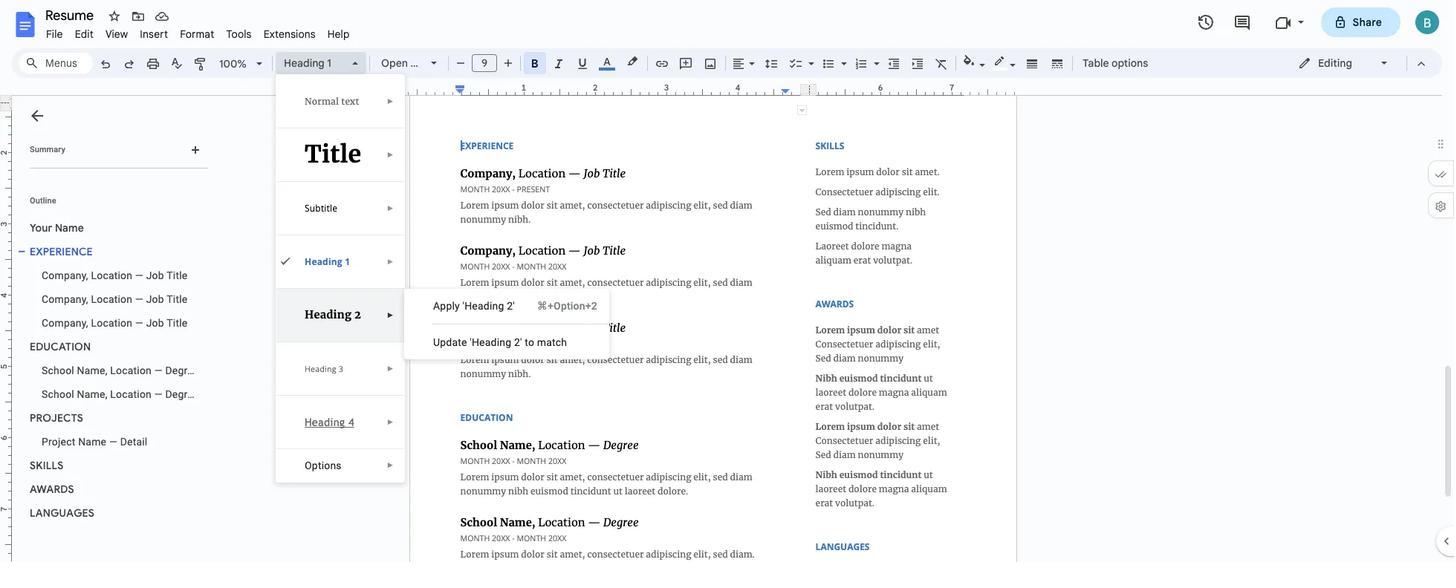 Task type: vqa. For each thing, say whether or not it's contained in the screenshot.
Editing
yes



Task type: locate. For each thing, give the bounding box(es) containing it.
heading inside option
[[284, 56, 325, 70]]

open sans
[[381, 56, 434, 70]]

u
[[433, 337, 440, 348]]

1 up heading 2
[[345, 256, 350, 268]]

degree
[[165, 365, 199, 377], [165, 389, 199, 401]]

heading
[[284, 56, 325, 70], [305, 256, 342, 268], [305, 308, 352, 322], [305, 364, 336, 375], [305, 416, 345, 429]]

2 school name, location — degree from the top
[[42, 389, 199, 401]]

0 vertical spatial company,
[[42, 270, 88, 282]]

'heading right pply
[[463, 300, 504, 312]]

1 vertical spatial name,
[[77, 389, 107, 401]]

1
[[327, 56, 331, 70], [345, 256, 350, 268]]

title
[[305, 140, 361, 169], [167, 270, 188, 282], [167, 294, 188, 305], [167, 317, 188, 329]]

menu bar banner
[[0, 0, 1454, 562]]

your
[[30, 221, 52, 235]]

heading down the extensions 'menu item'
[[284, 56, 325, 70]]

menu bar
[[40, 19, 356, 44]]

name
[[55, 221, 84, 235], [78, 436, 106, 448]]

0 vertical spatial name,
[[77, 365, 107, 377]]

0 vertical spatial 'heading
[[463, 300, 504, 312]]

5 ► from the top
[[387, 311, 394, 320]]

2 company, location — job title from the top
[[42, 294, 188, 305]]

extensions
[[264, 27, 316, 41]]

title application
[[0, 0, 1454, 562]]

0 vertical spatial degree
[[165, 365, 199, 377]]

1 inside 'title' list box
[[345, 256, 350, 268]]

heading left 2
[[305, 308, 352, 322]]

school down 'education'
[[42, 365, 74, 377]]

file menu item
[[40, 25, 69, 43]]

0 vertical spatial heading 1
[[284, 56, 331, 70]]

2' up update 'heading 2' to match u element
[[507, 300, 515, 312]]

heading 1 down the extensions 'menu item'
[[284, 56, 331, 70]]

name, down 'education'
[[77, 365, 107, 377]]

1 vertical spatial degree
[[165, 389, 199, 401]]

school name, location — degree
[[42, 365, 199, 377], [42, 389, 199, 401]]

school up the 'projects'
[[42, 389, 74, 401]]

job
[[146, 270, 164, 282], [146, 294, 164, 305], [146, 317, 164, 329]]

4
[[349, 416, 354, 429]]

title inside list box
[[305, 140, 361, 169]]

0 horizontal spatial 1
[[327, 56, 331, 70]]

heading left 4
[[305, 416, 345, 429]]

0 vertical spatial company, location — job title
[[42, 270, 188, 282]]

'heading
[[463, 300, 504, 312], [470, 337, 511, 348]]

2 vertical spatial company, location — job title
[[42, 317, 188, 329]]

edit
[[75, 27, 94, 41]]

2 vertical spatial job
[[146, 317, 164, 329]]

u pdate 'heading 2' to match
[[433, 337, 567, 348]]

menu bar inside "menu bar" banner
[[40, 19, 356, 44]]

heading 1
[[284, 56, 331, 70], [305, 256, 350, 268]]

0 vertical spatial school
[[42, 365, 74, 377]]

click to select borders image
[[797, 106, 807, 115]]

1 vertical spatial heading 1
[[305, 256, 350, 268]]

menu inside the title application
[[404, 289, 609, 360]]

1 vertical spatial 'heading
[[470, 337, 511, 348]]

Font size text field
[[473, 54, 496, 72]]

project name — detail
[[42, 436, 147, 448]]

school name, location — degree up detail
[[42, 389, 199, 401]]

location
[[91, 270, 132, 282], [91, 294, 132, 305], [91, 317, 132, 329], [110, 365, 152, 377], [110, 389, 152, 401]]

table
[[1083, 56, 1109, 70]]

tools
[[226, 27, 252, 41]]

file
[[46, 27, 63, 41]]

1 vertical spatial name
[[78, 436, 106, 448]]

heading 1 up heading 2
[[305, 256, 350, 268]]

'heading right "pdate"
[[470, 337, 511, 348]]

0 vertical spatial 2'
[[507, 300, 515, 312]]

name, up the 'projects'
[[77, 389, 107, 401]]

normal
[[305, 96, 339, 107]]

match
[[537, 337, 567, 348]]

3 company, location — job title from the top
[[42, 317, 188, 329]]

1 vertical spatial company, location — job title
[[42, 294, 188, 305]]

2' left the "to"
[[514, 337, 522, 348]]

outline
[[30, 196, 56, 206]]

8 ► from the top
[[387, 461, 394, 470]]

name up experience in the top left of the page
[[55, 221, 84, 235]]

name right project
[[78, 436, 106, 448]]

1 vertical spatial 2'
[[514, 337, 522, 348]]

1 vertical spatial school
[[42, 389, 74, 401]]

1 school from the top
[[42, 365, 74, 377]]

o ptions
[[305, 460, 342, 472]]

menu
[[404, 289, 609, 360]]

menu containing a
[[404, 289, 609, 360]]

text color image
[[599, 53, 615, 71]]

name for your
[[55, 221, 84, 235]]

company, location — job title
[[42, 270, 188, 282], [42, 294, 188, 305], [42, 317, 188, 329]]

skills
[[30, 459, 64, 473]]

awards
[[30, 483, 74, 496]]

name,
[[77, 365, 107, 377], [77, 389, 107, 401]]

Menus field
[[19, 53, 93, 74]]

—
[[135, 270, 143, 282], [135, 294, 143, 305], [135, 317, 143, 329], [154, 365, 163, 377], [154, 389, 163, 401], [109, 436, 117, 448]]

1 vertical spatial 1
[[345, 256, 350, 268]]

school name, location — degree down 'education'
[[42, 365, 199, 377]]

options o element
[[305, 460, 346, 472]]

2 vertical spatial company,
[[42, 317, 88, 329]]

1 down help
[[327, 56, 331, 70]]

1 horizontal spatial 1
[[345, 256, 350, 268]]

1 vertical spatial school name, location — degree
[[42, 389, 199, 401]]

Rename text field
[[40, 6, 103, 24]]

edit menu item
[[69, 25, 99, 43]]

editing
[[1318, 56, 1352, 70]]

0 vertical spatial name
[[55, 221, 84, 235]]

format
[[180, 27, 214, 41]]

highlight color image
[[624, 53, 641, 71]]

0 vertical spatial school name, location — degree
[[42, 365, 199, 377]]

2 job from the top
[[146, 294, 164, 305]]

company,
[[42, 270, 88, 282], [42, 294, 88, 305], [42, 317, 88, 329]]

summary heading
[[30, 144, 65, 156]]

4 ► from the top
[[387, 258, 394, 266]]

►
[[387, 97, 394, 106], [387, 151, 394, 159], [387, 204, 394, 213], [387, 258, 394, 266], [387, 311, 394, 320], [387, 365, 394, 373], [387, 418, 394, 427], [387, 461, 394, 470]]

1 vertical spatial company,
[[42, 294, 88, 305]]

1 vertical spatial job
[[146, 294, 164, 305]]

menu bar containing file
[[40, 19, 356, 44]]

help menu item
[[322, 25, 356, 43]]

2 school from the top
[[42, 389, 74, 401]]

0 vertical spatial job
[[146, 270, 164, 282]]

border dash image
[[1049, 53, 1066, 74]]

3 company, from the top
[[42, 317, 88, 329]]

0 vertical spatial 1
[[327, 56, 331, 70]]

school
[[42, 365, 74, 377], [42, 389, 74, 401]]

2'
[[507, 300, 515, 312], [514, 337, 522, 348]]

Zoom text field
[[215, 54, 251, 74]]

table options button
[[1076, 52, 1155, 74]]

a pply 'heading 2'
[[433, 300, 515, 312]]

options
[[1112, 56, 1148, 70]]

to
[[525, 337, 534, 348]]

2 name, from the top
[[77, 389, 107, 401]]

2
[[354, 308, 361, 322]]

1 job from the top
[[146, 270, 164, 282]]

extensions menu item
[[258, 25, 322, 43]]



Task type: describe. For each thing, give the bounding box(es) containing it.
update 'heading 2' to match u element
[[433, 337, 572, 348]]

1 company, from the top
[[42, 270, 88, 282]]

name for project
[[78, 436, 106, 448]]

insert image image
[[702, 53, 719, 74]]

pply
[[440, 300, 460, 312]]

your name
[[30, 221, 84, 235]]

2 ► from the top
[[387, 151, 394, 159]]

border width image
[[1024, 53, 1041, 74]]

heading 1 inside 'title' list box
[[305, 256, 350, 268]]

1 degree from the top
[[165, 365, 199, 377]]

subtitle
[[305, 202, 338, 215]]

6 ► from the top
[[387, 365, 394, 373]]

project
[[42, 436, 75, 448]]

heading 1 inside styles list. heading 1 selected. option
[[284, 56, 331, 70]]

languages
[[30, 507, 94, 520]]

tools menu item
[[220, 25, 258, 43]]

1 name, from the top
[[77, 365, 107, 377]]

title list box
[[276, 74, 405, 483]]

'heading for pply
[[463, 300, 504, 312]]

share button
[[1321, 7, 1401, 37]]

1 ► from the top
[[387, 97, 394, 106]]

normal text
[[305, 96, 359, 107]]

view menu item
[[99, 25, 134, 43]]

1 inside option
[[327, 56, 331, 70]]

main toolbar
[[92, 0, 1156, 422]]

summary
[[30, 145, 65, 155]]

share
[[1353, 16, 1382, 29]]

format menu item
[[174, 25, 220, 43]]

heading 4
[[305, 416, 354, 429]]

2 degree from the top
[[165, 389, 199, 401]]

projects
[[30, 412, 83, 425]]

table options
[[1083, 56, 1148, 70]]

insert
[[140, 27, 168, 41]]

view
[[105, 27, 128, 41]]

heading 2
[[305, 308, 361, 322]]

Zoom field
[[213, 53, 269, 75]]

7 ► from the top
[[387, 418, 394, 427]]

education
[[30, 340, 91, 354]]

1 company, location — job title from the top
[[42, 270, 188, 282]]

2 company, from the top
[[42, 294, 88, 305]]

2' for a pply 'heading 2'
[[507, 300, 515, 312]]

help
[[328, 27, 350, 41]]

2' for u pdate 'heading 2' to match
[[514, 337, 522, 348]]

pdate
[[440, 337, 467, 348]]

document outline element
[[12, 96, 214, 562]]

a
[[433, 300, 440, 312]]

3 job from the top
[[146, 317, 164, 329]]

apply 'heading 2' a element
[[433, 300, 519, 312]]

outline heading
[[12, 195, 214, 216]]

line & paragraph spacing image
[[763, 53, 780, 74]]

text
[[341, 96, 359, 107]]

open
[[381, 56, 408, 70]]

heading 3
[[305, 364, 343, 375]]

font list. open sans selected. option
[[381, 53, 434, 74]]

Star checkbox
[[104, 6, 125, 27]]

o
[[305, 460, 312, 472]]

sans
[[410, 56, 434, 70]]

detail
[[120, 436, 147, 448]]

experience
[[30, 245, 93, 259]]

insert menu item
[[134, 25, 174, 43]]

styles list. heading 1 selected. option
[[284, 53, 343, 74]]

3
[[339, 364, 343, 375]]

⌘+option+2
[[537, 300, 597, 312]]

ptions
[[312, 460, 342, 472]]

3 ► from the top
[[387, 204, 394, 213]]

Font size field
[[472, 54, 503, 73]]

editing button
[[1288, 52, 1400, 74]]

heading left 3
[[305, 364, 336, 375]]

heading down subtitle
[[305, 256, 342, 268]]

'heading for pdate
[[470, 337, 511, 348]]

mode and view toolbar
[[1287, 48, 1433, 78]]

1 school name, location — degree from the top
[[42, 365, 199, 377]]

⌘+option+2 element
[[519, 299, 597, 314]]



